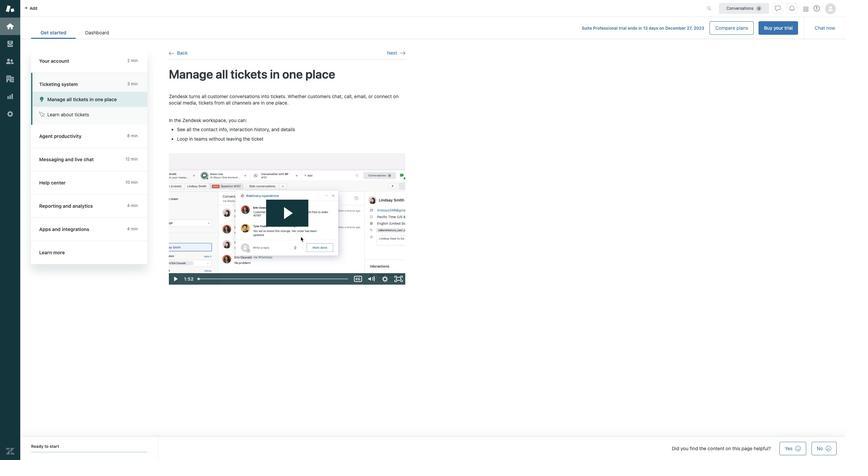 Task type: vqa. For each thing, say whether or not it's contained in the screenshot.


Task type: locate. For each thing, give the bounding box(es) containing it.
are
[[253, 100, 260, 106]]

trial left ends
[[619, 26, 627, 31]]

plans
[[737, 25, 748, 31]]

learn left about
[[47, 112, 60, 118]]

1 horizontal spatial you
[[681, 446, 689, 452]]

your
[[774, 25, 783, 31]]

13
[[643, 26, 648, 31]]

helpful?
[[754, 446, 771, 452]]

all right turns
[[202, 93, 206, 99]]

see all the contact info, interaction history, and details
[[177, 127, 295, 133]]

1 vertical spatial place
[[104, 97, 117, 102]]

tickets right about
[[75, 112, 89, 118]]

0 vertical spatial 4
[[127, 203, 130, 208]]

0 vertical spatial zendesk
[[169, 93, 188, 99]]

section containing compare plans
[[124, 21, 798, 35]]

zendesk up social
[[169, 93, 188, 99]]

on right connect
[[393, 93, 399, 99]]

zendesk up see
[[182, 117, 201, 123]]

5 min from the top
[[131, 180, 138, 185]]

manage all tickets in one place inside 'content-title' region
[[169, 67, 335, 82]]

3 min from the top
[[131, 133, 138, 139]]

main element
[[0, 0, 20, 461]]

0 vertical spatial you
[[229, 117, 237, 123]]

more
[[53, 250, 65, 256]]

0 horizontal spatial manage
[[47, 97, 65, 102]]

tickets inside 'content-title' region
[[231, 67, 267, 82]]

0 vertical spatial 4 min
[[127, 203, 138, 208]]

min inside your account heading
[[131, 58, 138, 63]]

manage inside button
[[47, 97, 65, 102]]

in
[[639, 26, 642, 31], [270, 67, 280, 82], [90, 97, 94, 102], [261, 100, 265, 106], [189, 136, 193, 142]]

trial inside button
[[785, 25, 793, 31]]

on inside zendesk turns all customer conversations into tickets. whether customers chat, call, email, or connect on social media, tickets from all channels are in one place.
[[393, 93, 399, 99]]

0 horizontal spatial on
[[393, 93, 399, 99]]

now
[[826, 25, 835, 31]]

zendesk
[[169, 93, 188, 99], [182, 117, 201, 123]]

1 vertical spatial manage
[[47, 97, 65, 102]]

1 vertical spatial 4 min
[[127, 227, 138, 232]]

in right "are"
[[261, 100, 265, 106]]

1 horizontal spatial place
[[305, 67, 335, 82]]

1 horizontal spatial trial
[[785, 25, 793, 31]]

center
[[51, 180, 66, 186]]

trial for your
[[785, 25, 793, 31]]

manage all tickets in one place up conversations
[[169, 67, 335, 82]]

all
[[216, 67, 228, 82], [202, 93, 206, 99], [67, 97, 72, 102], [226, 100, 231, 106], [187, 127, 191, 133]]

and for apps and integrations
[[52, 227, 61, 232]]

min for your account
[[131, 58, 138, 63]]

turns
[[189, 93, 200, 99]]

and
[[271, 127, 279, 133], [65, 157, 73, 162], [63, 203, 71, 209], [52, 227, 61, 232]]

place inside 'content-title' region
[[305, 67, 335, 82]]

learn inside dropdown button
[[39, 250, 52, 256]]

views image
[[6, 40, 15, 48]]

min for agent productivity
[[131, 133, 138, 139]]

footer containing did you find the content on this page helpful?
[[20, 438, 846, 461]]

info,
[[219, 127, 228, 133]]

1 horizontal spatial manage all tickets in one place
[[169, 67, 335, 82]]

chat
[[815, 25, 825, 31]]

ticketing
[[39, 81, 60, 87]]

manage up turns
[[169, 67, 213, 82]]

your account heading
[[31, 50, 147, 73]]

one inside 'content-title' region
[[282, 67, 303, 82]]

ticketing system
[[39, 81, 78, 87]]

1 4 min from the top
[[127, 203, 138, 208]]

messaging and live chat
[[39, 157, 94, 162]]

3
[[127, 81, 130, 86]]

1 vertical spatial learn
[[39, 250, 52, 256]]

2 horizontal spatial on
[[726, 446, 731, 452]]

1 4 from the top
[[127, 203, 130, 208]]

find
[[690, 446, 698, 452]]

tickets up conversations
[[231, 67, 267, 82]]

2 min from the top
[[131, 81, 138, 86]]

place up customers
[[305, 67, 335, 82]]

no
[[817, 446, 823, 452]]

manage all tickets in one place
[[169, 67, 335, 82], [47, 97, 117, 102]]

add
[[30, 6, 37, 11]]

trial
[[785, 25, 793, 31], [619, 26, 627, 31]]

1 vertical spatial you
[[681, 446, 689, 452]]

0 horizontal spatial one
[[95, 97, 103, 102]]

region
[[169, 93, 405, 285]]

learn about tickets
[[47, 112, 89, 118]]

6 min from the top
[[131, 203, 138, 208]]

2 4 min from the top
[[127, 227, 138, 232]]

min
[[131, 58, 138, 63], [131, 81, 138, 86], [131, 133, 138, 139], [131, 157, 138, 162], [131, 180, 138, 185], [131, 203, 138, 208], [131, 227, 138, 232]]

admin image
[[6, 110, 15, 119]]

1 horizontal spatial manage
[[169, 67, 213, 82]]

details
[[281, 127, 295, 133]]

0 horizontal spatial you
[[229, 117, 237, 123]]

4 for apps and integrations
[[127, 227, 130, 232]]

dashboard
[[85, 30, 109, 35]]

in up learn about tickets button at the left
[[90, 97, 94, 102]]

8 min
[[127, 133, 138, 139]]

4 for reporting and analytics
[[127, 203, 130, 208]]

0 vertical spatial on
[[659, 26, 664, 31]]

min for messaging and live chat
[[131, 157, 138, 162]]

place.
[[275, 100, 289, 106]]

tab list
[[31, 26, 118, 39]]

tickets inside zendesk turns all customer conversations into tickets. whether customers chat, call, email, or connect on social media, tickets from all channels are in one place.
[[199, 100, 213, 106]]

min for help center
[[131, 180, 138, 185]]

0 vertical spatial manage
[[169, 67, 213, 82]]

1 min from the top
[[131, 58, 138, 63]]

0 horizontal spatial trial
[[619, 26, 627, 31]]

see
[[177, 127, 185, 133]]

tab list containing get started
[[31, 26, 118, 39]]

0 horizontal spatial place
[[104, 97, 117, 102]]

from
[[214, 100, 225, 106]]

you left 'can:'
[[229, 117, 237, 123]]

2 horizontal spatial one
[[282, 67, 303, 82]]

yes
[[785, 446, 793, 452]]

27,
[[687, 26, 693, 31]]

conversations
[[727, 6, 754, 11]]

without
[[209, 136, 225, 142]]

tickets.
[[271, 93, 287, 99]]

you
[[229, 117, 237, 123], [681, 446, 689, 452]]

one inside button
[[95, 97, 103, 102]]

notifications image
[[789, 6, 795, 11]]

and for reporting and analytics
[[63, 203, 71, 209]]

get started
[[41, 30, 66, 35]]

get help image
[[814, 5, 820, 11]]

page
[[742, 446, 753, 452]]

min for apps and integrations
[[131, 227, 138, 232]]

buy
[[764, 25, 772, 31]]

chat
[[84, 157, 94, 162]]

and left analytics
[[63, 203, 71, 209]]

4 min for integrations
[[127, 227, 138, 232]]

10
[[125, 180, 130, 185]]

0 vertical spatial learn
[[47, 112, 60, 118]]

customers
[[308, 93, 331, 99]]

tickets
[[231, 67, 267, 82], [73, 97, 88, 102], [199, 100, 213, 106], [75, 112, 89, 118]]

1 vertical spatial 4
[[127, 227, 130, 232]]

chat,
[[332, 93, 343, 99]]

buy your trial button
[[759, 21, 798, 35]]

learn more button
[[31, 242, 146, 265]]

place up learn about tickets button at the left
[[104, 97, 117, 102]]

manage all tickets in one place up learn about tickets button at the left
[[47, 97, 117, 102]]

1 horizontal spatial on
[[659, 26, 664, 31]]

December 27, 2023 text field
[[665, 26, 704, 31]]

content
[[708, 446, 724, 452]]

one up whether
[[282, 67, 303, 82]]

loop
[[177, 136, 188, 142]]

footer
[[20, 438, 846, 461]]

all up "customer"
[[216, 67, 228, 82]]

one down into
[[266, 100, 274, 106]]

zendesk inside zendesk turns all customer conversations into tickets. whether customers chat, call, email, or connect on social media, tickets from all channels are in one place.
[[169, 93, 188, 99]]

min for ticketing system
[[131, 81, 138, 86]]

0 vertical spatial manage all tickets in one place
[[169, 67, 335, 82]]

section
[[124, 21, 798, 35]]

connect
[[374, 93, 392, 99]]

in right loop
[[189, 136, 193, 142]]

and right the apps
[[52, 227, 61, 232]]

social
[[169, 100, 181, 106]]

and left "live" on the left
[[65, 157, 73, 162]]

leaving
[[226, 136, 242, 142]]

teams
[[194, 136, 208, 142]]

2
[[127, 58, 130, 63]]

0 horizontal spatial manage all tickets in one place
[[47, 97, 117, 102]]

1 vertical spatial manage all tickets in one place
[[47, 97, 117, 102]]

and left details
[[271, 127, 279, 133]]

manage down ticketing system
[[47, 97, 65, 102]]

agent
[[39, 133, 53, 139]]

manage all tickets in one place button
[[32, 92, 147, 107]]

the
[[174, 117, 181, 123], [193, 127, 200, 133], [243, 136, 250, 142], [699, 446, 707, 452]]

4 min from the top
[[131, 157, 138, 162]]

2 4 from the top
[[127, 227, 130, 232]]

customer
[[208, 93, 228, 99]]

learn left more at the bottom left
[[39, 250, 52, 256]]

in up tickets. at the left top of the page
[[270, 67, 280, 82]]

all down system
[[67, 97, 72, 102]]

tickets up learn about tickets button at the left
[[73, 97, 88, 102]]

1 horizontal spatial one
[[266, 100, 274, 106]]

0 vertical spatial place
[[305, 67, 335, 82]]

compare plans button
[[710, 21, 754, 35]]

tickets down turns
[[199, 100, 213, 106]]

learn inside button
[[47, 112, 60, 118]]

no button
[[812, 443, 837, 456]]

all right see
[[187, 127, 191, 133]]

live
[[75, 157, 82, 162]]

manage
[[169, 67, 213, 82], [47, 97, 65, 102]]

video thumbnail image
[[169, 153, 405, 285], [169, 153, 405, 285]]

on left this
[[726, 446, 731, 452]]

7 min from the top
[[131, 227, 138, 232]]

1 vertical spatial on
[[393, 93, 399, 99]]

you right did
[[681, 446, 689, 452]]

ready to start
[[31, 445, 59, 450]]

days
[[649, 26, 658, 31]]

trial right your
[[785, 25, 793, 31]]

one up learn about tickets button at the left
[[95, 97, 103, 102]]

on right days
[[659, 26, 664, 31]]

one
[[282, 67, 303, 82], [95, 97, 103, 102], [266, 100, 274, 106]]



Task type: describe. For each thing, give the bounding box(es) containing it.
learn for learn more
[[39, 250, 52, 256]]

back button
[[169, 50, 188, 56]]

conversations button
[[719, 3, 769, 14]]

8
[[127, 133, 130, 139]]

did
[[672, 446, 679, 452]]

call,
[[344, 93, 353, 99]]

agent productivity
[[39, 133, 81, 139]]

email,
[[354, 93, 367, 99]]

1 vertical spatial zendesk
[[182, 117, 201, 123]]

button displays agent's chat status as invisible. image
[[775, 6, 781, 11]]

place inside manage all tickets in one place button
[[104, 97, 117, 102]]

to
[[44, 445, 49, 450]]

ends
[[628, 26, 638, 31]]

help center
[[39, 180, 66, 186]]

whether
[[288, 93, 307, 99]]

contact
[[201, 127, 218, 133]]

zendesk turns all customer conversations into tickets. whether customers chat, call, email, or connect on social media, tickets from all channels are in one place.
[[169, 93, 399, 106]]

this
[[732, 446, 740, 452]]

reporting
[[39, 203, 62, 209]]

on inside section
[[659, 26, 664, 31]]

next button
[[387, 50, 405, 56]]

12 min
[[125, 157, 138, 162]]

history,
[[254, 127, 270, 133]]

loop in teams without leaving the ticket
[[177, 136, 264, 142]]

you inside region
[[229, 117, 237, 123]]

region containing zendesk turns all customer conversations into tickets. whether customers chat, call, email, or connect on social media, tickets from all channels are in one place.
[[169, 93, 405, 285]]

all right from
[[226, 100, 231, 106]]

yes button
[[780, 443, 806, 456]]

customers image
[[6, 57, 15, 66]]

compare plans
[[715, 25, 748, 31]]

the left ticket
[[243, 136, 250, 142]]

interaction
[[230, 127, 253, 133]]

your account
[[39, 58, 69, 64]]

account
[[51, 58, 69, 64]]

zendesk image
[[6, 448, 15, 456]]

manage inside 'content-title' region
[[169, 67, 213, 82]]

learn about tickets button
[[32, 107, 147, 122]]

messaging
[[39, 157, 64, 162]]

the up teams
[[193, 127, 200, 133]]

chat now button
[[809, 21, 841, 35]]

get started image
[[6, 22, 15, 31]]

all inside button
[[67, 97, 72, 102]]

help
[[39, 180, 50, 186]]

12
[[125, 157, 130, 162]]

4 min for analytics
[[127, 203, 138, 208]]

into
[[261, 93, 269, 99]]

in inside 'content-title' region
[[270, 67, 280, 82]]

one inside zendesk turns all customer conversations into tickets. whether customers chat, call, email, or connect on social media, tickets from all channels are in one place.
[[266, 100, 274, 106]]

apps
[[39, 227, 51, 232]]

manage all tickets in one place inside button
[[47, 97, 117, 102]]

media,
[[183, 100, 197, 106]]

in inside zendesk turns all customer conversations into tickets. whether customers chat, call, email, or connect on social media, tickets from all channels are in one place.
[[261, 100, 265, 106]]

2 vertical spatial on
[[726, 446, 731, 452]]

compare
[[715, 25, 735, 31]]

december
[[665, 26, 686, 31]]

buy your trial
[[764, 25, 793, 31]]

about
[[61, 112, 73, 118]]

and inside region
[[271, 127, 279, 133]]

conversations
[[230, 93, 260, 99]]

zendesk products image
[[804, 7, 808, 11]]

and for messaging and live chat
[[65, 157, 73, 162]]

ready
[[31, 445, 43, 450]]

started
[[50, 30, 66, 35]]

all inside 'content-title' region
[[216, 67, 228, 82]]

can:
[[238, 117, 247, 123]]

productivity
[[54, 133, 81, 139]]

dashboard tab
[[76, 26, 118, 39]]

trial for professional
[[619, 26, 627, 31]]

apps and integrations
[[39, 227, 89, 232]]

reporting image
[[6, 92, 15, 101]]

get
[[41, 30, 49, 35]]

back
[[177, 50, 188, 56]]

did you find the content on this page helpful?
[[672, 446, 771, 452]]

your
[[39, 58, 50, 64]]

2 min
[[127, 58, 138, 63]]

channels
[[232, 100, 251, 106]]

progress-bar progress bar
[[31, 452, 147, 454]]

suite professional trial ends in 13 days on december 27, 2023
[[582, 26, 704, 31]]

zendesk support image
[[6, 4, 15, 13]]

in left 13
[[639, 26, 642, 31]]

you inside footer
[[681, 446, 689, 452]]

or
[[368, 93, 373, 99]]

content-title region
[[169, 67, 405, 82]]

start
[[50, 445, 59, 450]]

reporting and analytics
[[39, 203, 93, 209]]

in
[[169, 117, 173, 123]]

the right in
[[174, 117, 181, 123]]

learn for learn about tickets
[[47, 112, 60, 118]]

ticket
[[251, 136, 264, 142]]

2023
[[694, 26, 704, 31]]

video element
[[169, 153, 405, 285]]

min for reporting and analytics
[[131, 203, 138, 208]]

in inside button
[[90, 97, 94, 102]]

the right find
[[699, 446, 707, 452]]

chat now
[[815, 25, 835, 31]]

organizations image
[[6, 75, 15, 83]]

add button
[[20, 0, 41, 17]]

next
[[387, 50, 397, 56]]

system
[[61, 81, 78, 87]]

in the zendesk workspace, you can:
[[169, 117, 247, 123]]

learn more
[[39, 250, 65, 256]]

analytics
[[72, 203, 93, 209]]



